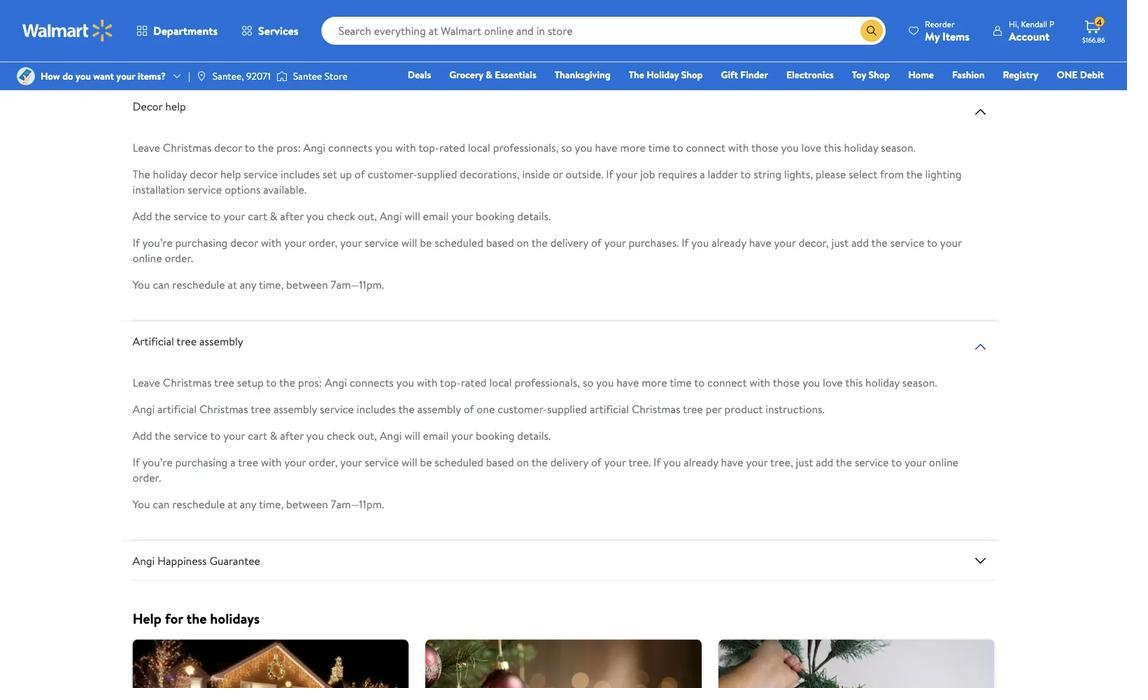 Task type: vqa. For each thing, say whether or not it's contained in the screenshot.
Auto
no



Task type: describe. For each thing, give the bounding box(es) containing it.
departments button
[[125, 14, 230, 48]]

1 vertical spatial pros:
[[298, 375, 322, 390]]

gift finder link
[[715, 67, 775, 82]]

about
[[339, 42, 367, 57]]

unsuitable
[[737, 15, 786, 30]]

note
[[166, 42, 189, 57]]

of inside if you're purchasing a tree with your order, your service will be scheduled based on the delivery of your tree. if you already have your tree, just add the service to your online order.
[[592, 455, 602, 470]]

want
[[93, 69, 114, 83]]

leave christmas decor to the pros: angi connects you with top-rated local professionals, so you have more time to connect with those you love this holiday season.
[[133, 140, 916, 155]]

the holiday decor help service includes set up of customer-supplied decorations, inside or outside. if your job requires a ladder to string lights, please select from the lighting installation service options available.
[[133, 166, 962, 197]]

2 vertical spatial holiday
[[866, 375, 900, 390]]

installation
[[133, 182, 185, 197]]

christmas down decor help on the top of page
[[163, 140, 212, 155]]

holiday inside the holiday decor help service includes set up of customer-supplied decorations, inside or outside. if your job requires a ladder to string lights, please select from the lighting installation service options available.
[[153, 166, 187, 182]]

0 vertical spatial &
[[486, 68, 493, 82]]

0 vertical spatial local
[[468, 140, 491, 155]]

by
[[536, 15, 547, 30]]

job.
[[667, 42, 685, 57]]

customer- inside the holiday decor help service includes set up of customer-supplied decorations, inside or outside. if your job requires a ladder to string lights, please select from the lighting installation service options available.
[[368, 166, 418, 182]]

just inside "if you're purchasing decor with your order, your service will be scheduled based on the delivery of your purchases. if you already have your decor, just add the service to your online order."
[[832, 235, 849, 250]]

debit
[[1081, 68, 1105, 82]]

doesn't
[[191, 15, 227, 30]]

email for scheduled
[[423, 208, 449, 224]]

already inside "if you're purchasing decor with your order, your service will be scheduled based on the delivery of your purchases. if you already have your decor, just add the service to your online order."
[[712, 235, 747, 250]]

how do you want your items?
[[41, 69, 166, 83]]

removing
[[315, 15, 361, 30]]

holidays
[[210, 609, 260, 629]]

how
[[41, 69, 60, 83]]

home
[[459, 42, 487, 57]]

& for connects
[[270, 428, 278, 443]]

ladder inside the holiday decor help service includes set up of customer-supplied decorations, inside or outside. if your job requires a ladder to string lights, please select from the lighting installation service options available.
[[708, 166, 738, 182]]

departments
[[153, 23, 218, 39]]

0 vertical spatial those
[[752, 140, 779, 155]]

the holiday shop link
[[623, 67, 710, 82]]

decor
[[133, 98, 163, 114]]

adding
[[267, 15, 299, 30]]

shop inside the holiday shop link
[[682, 68, 703, 82]]

fashion link
[[947, 67, 992, 82]]

1 vertical spatial more
[[642, 375, 668, 390]]

or left trees
[[871, 15, 881, 30]]

|
[[188, 69, 190, 83]]

thanksgiving
[[555, 68, 611, 82]]

cart for with
[[248, 208, 267, 224]]

job
[[641, 166, 656, 182]]

any for a
[[240, 497, 257, 512]]

toy shop
[[853, 68, 891, 82]]

2 list item from the left
[[417, 640, 711, 689]]

1 vertical spatial professionals,
[[515, 375, 580, 390]]

email for be
[[423, 428, 449, 443]]

inside
[[523, 166, 550, 182]]

grocery & essentials
[[450, 68, 537, 82]]

purchases.
[[629, 235, 679, 250]]

1 vertical spatial connect
[[708, 375, 747, 390]]

or inside the holiday decor help service includes set up of customer-supplied decorations, inside or outside. if your job requires a ladder to string lights, please select from the lighting installation service options available.
[[553, 166, 563, 182]]

electronics
[[787, 68, 834, 82]]

add the service to your cart & after you check out, angi will email your booking details. for your
[[133, 208, 551, 224]]

christmas down setup
[[200, 401, 248, 417]]

order, inside "if you're purchasing decor with your order, your service will be scheduled based on the delivery of your purchases. if you already have your decor, just add the service to your online order."
[[309, 235, 338, 250]]

happiness
[[158, 553, 207, 569]]

p
[[1050, 18, 1055, 30]]

1 horizontal spatial for
[[632, 42, 646, 57]]

0 horizontal spatial for
[[165, 609, 183, 629]]

angi happiness guarantee
[[133, 553, 260, 569]]

above
[[911, 15, 940, 30]]

0 vertical spatial rated
[[440, 140, 466, 155]]

 image for how do you want your items?
[[17, 67, 35, 85]]

pro
[[556, 42, 573, 57]]

0 vertical spatial season.
[[882, 140, 916, 155]]

2 horizontal spatial for
[[789, 15, 803, 30]]

you're for if you're purchasing decor with your order, your service will be scheduled based on the delivery of your purchases. if you already have your decor, just add the service to your online order.
[[142, 235, 173, 250]]

thanksgiving link
[[549, 67, 617, 82]]

christmas up "tree."
[[632, 401, 681, 417]]

1 horizontal spatial assembly
[[274, 401, 317, 417]]

Walmart Site-Wide search field
[[322, 17, 886, 45]]

if inside the holiday decor help service includes set up of customer-supplied decorations, inside or outside. if your job requires a ladder to string lights, please select from the lighting installation service options available.
[[607, 166, 614, 182]]

0 vertical spatial so
[[562, 140, 573, 155]]

1 vertical spatial this
[[846, 375, 863, 390]]

decor for help
[[190, 166, 218, 182]]

where
[[639, 15, 669, 30]]

of inside "if you're purchasing decor with your order, your service will be scheduled based on the delivery of your purchases. if you already have your decor, just add the service to your online order."
[[592, 235, 602, 250]]

set
[[323, 166, 337, 182]]

1 vertical spatial rated
[[461, 375, 487, 390]]

check for your
[[327, 208, 355, 224]]

my
[[926, 28, 940, 44]]

can for if you're purchasing decor with your order, your service will be scheduled based on the delivery of your purchases. if you already have your decor, just add the service to your online order.
[[153, 277, 170, 292]]

help
[[133, 609, 162, 629]]

cart for tree
[[248, 428, 267, 443]]

select
[[849, 166, 878, 182]]

0 vertical spatial ladder
[[806, 15, 836, 30]]

1 vertical spatial time
[[670, 375, 692, 390]]

to inside "if you're purchasing decor with your order, your service will be scheduled based on the delivery of your purchases. if you already have your decor, just add the service to your online order."
[[928, 235, 938, 250]]

that
[[191, 42, 211, 57]]

ensure
[[502, 42, 535, 57]]

at for a
[[228, 497, 237, 512]]

decor for to
[[214, 140, 242, 155]]

a inside if you're purchasing a tree with your order, your service will be scheduled based on the delivery of your tree. if you already have your tree, just add the service to your online order.
[[230, 455, 236, 470]]

lights
[[363, 15, 389, 30]]

on inside "if you're purchasing decor with your order, your service will be scheduled based on the delivery of your purchases. if you already have your decor, just add the service to your online order."
[[517, 235, 529, 250]]

1 horizontal spatial love
[[823, 375, 843, 390]]

artificial tree assembly
[[133, 333, 243, 349]]

santee, 92071
[[213, 69, 271, 83]]

4
[[1097, 16, 1103, 28]]

walmart+
[[1063, 88, 1105, 101]]

purchasing for a
[[175, 455, 228, 470]]

or right ladder,
[[585, 15, 595, 30]]

92071
[[247, 69, 271, 83]]

grocery & essentials link
[[443, 67, 543, 82]]

you inside if you're purchasing a tree with your order, your service will be scheduled based on the delivery of your tree. if you already have your tree, just add the service to your online order.
[[664, 455, 681, 470]]

your inside the holiday decor help service includes set up of customer-supplied decorations, inside or outside. if your job requires a ladder to string lights, please select from the lighting installation service options available.
[[616, 166, 638, 182]]

1 vertical spatial those
[[773, 375, 800, 390]]

decor,
[[799, 235, 829, 250]]

electronics link
[[781, 67, 841, 82]]

walmart image
[[22, 20, 113, 42]]

this
[[133, 15, 152, 30]]

details. for on
[[518, 428, 551, 443]]

you for if you're purchasing decor with your order, your service will be scheduled based on the delivery of your purchases. if you already have your decor, just add the service to your online order.
[[133, 277, 150, 292]]

to inside if you're purchasing a tree with your order, your service will be scheduled based on the delivery of your tree. if you already have your tree, just add the service to your online order.
[[892, 455, 903, 470]]

decor inside "if you're purchasing decor with your order, your service will be scheduled based on the delivery of your purchases. if you already have your decor, just add the service to your online order."
[[230, 235, 258, 250]]

with inside "if you're purchasing decor with your order, your service will be scheduled based on the delivery of your purchases. if you already have your decor, just add the service to your online order."
[[261, 235, 282, 250]]

decor help image
[[973, 103, 990, 120]]

be inside "if you're purchasing decor with your order, your service will be scheduled based on the delivery of your purchases. if you already have your decor, just add the service to your online order."
[[420, 235, 432, 250]]

if you're purchasing a tree with your order, your service will be scheduled based on the delivery of your tree. if you already have your tree, just add the service to your online order.
[[133, 455, 959, 485]]

setup,
[[839, 15, 868, 30]]

0 vertical spatial this
[[825, 140, 842, 155]]

guarantee
[[210, 553, 260, 569]]

roofs
[[436, 15, 462, 30]]

1 horizontal spatial customer-
[[498, 401, 547, 417]]

0 vertical spatial connect
[[686, 140, 726, 155]]

any for decor
[[240, 277, 257, 292]]

tree,
[[771, 455, 794, 470]]

1 horizontal spatial supplied
[[547, 401, 587, 417]]

0 vertical spatial connects
[[328, 140, 373, 155]]

feet.
[[955, 15, 977, 30]]

order. inside "if you're purchasing decor with your order, your service will be scheduled based on the delivery of your purchases. if you already have your decor, just add the service to your online order."
[[165, 250, 193, 266]]

ladder,
[[550, 15, 582, 30]]

0 vertical spatial pros:
[[277, 140, 301, 155]]

holiday
[[647, 68, 679, 82]]

0 horizontal spatial assembly
[[200, 333, 243, 349]]

& for you
[[270, 208, 278, 224]]

deals
[[408, 68, 431, 82]]

the inside the holiday decor help service includes set up of customer-supplied decorations, inside or outside. if your job requires a ladder to string lights, please select from the lighting installation service options available.
[[907, 166, 923, 182]]

toy
[[853, 68, 867, 82]]

online inside "if you're purchasing decor with your order, your service will be scheduled based on the delivery of your purchases. if you already have your decor, just add the service to your online order."
[[133, 250, 162, 266]]

of left one
[[464, 401, 474, 417]]

santee store
[[293, 69, 348, 83]]

after for with
[[280, 428, 304, 443]]

leave for leave christmas tree setup to the pros: angi connects you with top-rated local professionals, so you have more time to connect with those you love this holiday season.
[[133, 375, 160, 390]]

the holiday shop
[[629, 68, 703, 82]]

decor help
[[133, 98, 186, 114]]

one debit link
[[1051, 67, 1111, 82]]

decorations,
[[460, 166, 520, 182]]

do
[[62, 69, 73, 83]]

of inside the holiday decor help service includes set up of customer-supplied decorations, inside or outside. if your job requires a ladder to string lights, please select from the lighting installation service options available.
[[355, 166, 365, 182]]

artificial
[[133, 333, 174, 349]]

requires
[[658, 166, 698, 182]]

tree.
[[629, 455, 651, 470]]

already inside if you're purchasing a tree with your order, your service will be scheduled based on the delivery of your tree. if you already have your tree, just add the service to your online order.
[[684, 455, 719, 470]]

store
[[325, 69, 348, 83]]

items
[[943, 28, 970, 44]]

0 vertical spatial professionals,
[[493, 140, 559, 155]]

areas
[[611, 15, 636, 30]]

0 vertical spatial top-
[[419, 140, 440, 155]]

of right height
[[422, 42, 432, 57]]

outside.
[[566, 166, 604, 182]]

will inside "if you're purchasing decor with your order, your service will be scheduled based on the delivery of your purchases. if you already have your decor, just add the service to your online order."
[[402, 235, 418, 250]]

booking for based
[[476, 208, 515, 224]]

1 vertical spatial top-
[[440, 375, 461, 390]]

prepared
[[586, 42, 629, 57]]



Task type: locate. For each thing, give the bounding box(es) containing it.
0 horizontal spatial so
[[562, 140, 573, 155]]

2 between from the top
[[286, 497, 328, 512]]

services
[[258, 23, 299, 39]]

customer- right the up
[[368, 166, 418, 182]]

2 cart from the top
[[248, 428, 267, 443]]

on down angi artificial christmas tree assembly service includes the assembly of one customer-supplied artificial christmas tree per product instructions. at the bottom
[[517, 455, 529, 470]]

details. down the holiday decor help service includes set up of customer-supplied decorations, inside or outside. if your job requires a ladder to string lights, please select from the lighting installation service options available.
[[518, 208, 551, 224]]

0 vertical spatial on
[[392, 15, 404, 30]]

0 vertical spatial you can reschedule at any time, between 7am—11pm.
[[133, 277, 384, 292]]

so
[[562, 140, 573, 155], [583, 375, 594, 390]]

order. inside if you're purchasing a tree with your order, your service will be scheduled based on the delivery of your tree. if you already have your tree, just add the service to your online order.
[[133, 470, 161, 485]]

any
[[240, 277, 257, 292], [240, 497, 257, 512]]

0 vertical spatial delivery
[[551, 235, 589, 250]]

top-
[[419, 140, 440, 155], [440, 375, 461, 390]]

2 vertical spatial &
[[270, 428, 278, 443]]

hi, kendall p account
[[1010, 18, 1055, 44]]

0 vertical spatial order.
[[165, 250, 193, 266]]

1 horizontal spatial online
[[930, 455, 959, 470]]

artificial up "tree."
[[590, 401, 629, 417]]

leave down artificial on the left
[[133, 375, 160, 390]]

rated up angi artificial christmas tree assembly service includes the assembly of one customer-supplied artificial christmas tree per product instructions. at the bottom
[[461, 375, 487, 390]]

0 vertical spatial at
[[228, 277, 237, 292]]

2 delivery from the top
[[551, 455, 589, 470]]

1 any from the top
[[240, 277, 257, 292]]

items?
[[138, 69, 166, 83]]

for
[[789, 15, 803, 30], [632, 42, 646, 57], [165, 609, 183, 629]]

you can reschedule at any time, between 7am—11pm. for with
[[133, 277, 384, 292]]

if
[[465, 15, 471, 30]]

1 horizontal spatial is
[[727, 15, 734, 30]]

2 after from the top
[[280, 428, 304, 443]]

you can reschedule at any time, between 7am—11pm. for tree
[[133, 497, 384, 512]]

pros: right setup
[[298, 375, 322, 390]]

you inside "if you're purchasing decor with your order, your service will be scheduled based on the delivery of your purchases. if you already have your decor, just add the service to your online order."
[[692, 235, 709, 250]]

1 vertical spatial decor
[[190, 166, 218, 182]]

1 vertical spatial can
[[153, 497, 170, 512]]

1 you can reschedule at any time, between 7am—11pm. from the top
[[133, 277, 384, 292]]

help right decor
[[165, 98, 186, 114]]

2 email from the top
[[423, 428, 449, 443]]

2 check from the top
[[327, 428, 355, 443]]

1 vertical spatial you
[[133, 497, 150, 512]]

details. up if you're purchasing a tree with your order, your service will be scheduled based on the delivery of your tree. if you already have your tree, just add the service to your online order.
[[518, 428, 551, 443]]

supplied down leave christmas tree setup to the pros: angi connects you with top-rated local professionals, so you have more time to connect with those you love this holiday season. on the bottom
[[547, 401, 587, 417]]

grocery
[[450, 68, 484, 82]]

connect up "per"
[[708, 375, 747, 390]]

 image for santee, 92071
[[196, 71, 207, 82]]

2 booking from the top
[[476, 428, 515, 443]]

be inside if you're purchasing a tree with your order, your service will be scheduled based on the delivery of your tree. if you already have your tree, just add the service to your online order.
[[420, 455, 432, 470]]

add for if you're purchasing decor with your order, your service will be scheduled based on the delivery of your purchases. if you already have your decor, just add the service to your online order.
[[133, 208, 152, 224]]

0 vertical spatial add
[[852, 235, 870, 250]]

ladder left setup,
[[806, 15, 836, 30]]

professionals,
[[493, 140, 559, 155], [515, 375, 580, 390]]

have inside "if you're purchasing decor with your order, your service will be scheduled based on the delivery of your purchases. if you already have your decor, just add the service to your online order."
[[750, 235, 772, 250]]

0 vertical spatial can
[[153, 277, 170, 292]]

reschedule for decor
[[172, 277, 225, 292]]

christmas
[[163, 140, 212, 155], [163, 375, 212, 390], [200, 401, 248, 417], [632, 401, 681, 417]]

you're
[[142, 235, 173, 250], [142, 455, 173, 470]]

1 vertical spatial for
[[632, 42, 646, 57]]

string
[[754, 166, 782, 182]]

santee,
[[213, 69, 244, 83]]

2 purchasing from the top
[[175, 455, 228, 470]]

7am—11pm. for your
[[331, 497, 384, 512]]

of right the up
[[355, 166, 365, 182]]

the for the holiday shop
[[629, 68, 645, 82]]

0 vertical spatial leave
[[133, 140, 160, 155]]

0 vertical spatial after
[[280, 208, 304, 224]]

available.
[[263, 182, 307, 197]]

1 vertical spatial between
[[286, 497, 328, 512]]

please
[[816, 166, 847, 182]]

connect up requires at the right top of the page
[[686, 140, 726, 155]]

1 you're from the top
[[142, 235, 173, 250]]

between for order,
[[286, 277, 328, 292]]

1 vertical spatial time,
[[259, 497, 284, 512]]

add inside if you're purchasing a tree with your order, your service will be scheduled based on the delivery of your tree. if you already have your tree, just add the service to your online order.
[[816, 455, 834, 470]]

2 based from the top
[[486, 455, 514, 470]]

the down decor
[[133, 166, 150, 182]]

reschedule up the angi happiness guarantee
[[172, 497, 225, 512]]

7am—11pm. for service
[[331, 277, 384, 292]]

add the service to your cart & after you check out, angi will email your booking details. for order,
[[133, 428, 551, 443]]

finder
[[741, 68, 769, 82]]

based inside "if you're purchasing decor with your order, your service will be scheduled based on the delivery of your purchases. if you already have your decor, just add the service to your online order."
[[486, 235, 514, 250]]

love up instructions.
[[823, 375, 843, 390]]

just inside if you're purchasing a tree with your order, your service will be scheduled based on the delivery of your tree. if you already have your tree, just add the service to your online order.
[[796, 455, 814, 470]]

please
[[133, 42, 164, 57]]

2 artificial from the left
[[590, 401, 629, 417]]

kendall
[[1022, 18, 1048, 30]]

delivery inside if you're purchasing a tree with your order, your service will be scheduled based on the delivery of your tree. if you already have your tree, just add the service to your online order.
[[551, 455, 589, 470]]

1 vertical spatial connects
[[350, 375, 394, 390]]

0 vertical spatial includes
[[281, 166, 320, 182]]

1 out, from the top
[[358, 208, 377, 224]]

you're for if you're purchasing a tree with your order, your service will be scheduled based on the delivery of your tree. if you already have your tree, just add the service to your online order.
[[142, 455, 173, 470]]

2 you're from the top
[[142, 455, 173, 470]]

the for the holiday decor help service includes set up of customer-supplied decorations, inside or outside. if your job requires a ladder to string lights, please select from the lighting installation service options available.
[[133, 166, 150, 182]]

help inside the holiday decor help service includes set up of customer-supplied decorations, inside or outside. if your job requires a ladder to string lights, please select from the lighting installation service options available.
[[220, 166, 241, 182]]

booking down one
[[476, 428, 515, 443]]

per
[[706, 401, 722, 417]]

setup
[[237, 375, 264, 390]]

service
[[154, 15, 188, 30], [244, 166, 278, 182], [188, 182, 222, 197], [174, 208, 208, 224], [365, 235, 399, 250], [891, 235, 925, 250], [320, 401, 354, 417], [174, 428, 208, 443], [365, 455, 399, 470], [855, 455, 889, 470]]

can up happiness
[[153, 497, 170, 512]]

1 leave from the top
[[133, 140, 160, 155]]

0 vertical spatial any
[[240, 277, 257, 292]]

0 vertical spatial you
[[133, 277, 150, 292]]

1 vertical spatial after
[[280, 428, 304, 443]]

to
[[598, 15, 608, 30], [306, 42, 316, 57], [489, 42, 500, 57], [245, 140, 255, 155], [673, 140, 684, 155], [741, 166, 751, 182], [210, 208, 221, 224], [928, 235, 938, 250], [266, 375, 277, 390], [695, 375, 705, 390], [210, 428, 221, 443], [892, 455, 903, 470]]

help left "available."
[[220, 166, 241, 182]]

the left the holiday on the right
[[629, 68, 645, 82]]

artificial down the artificial tree assembly
[[158, 401, 197, 417]]

2 be from the top
[[420, 455, 432, 470]]

0 vertical spatial purchasing
[[175, 235, 228, 250]]

0 horizontal spatial supplied
[[418, 166, 457, 182]]

0 horizontal spatial help
[[165, 98, 186, 114]]

1 reschedule from the top
[[172, 277, 225, 292]]

local up one
[[490, 375, 512, 390]]

our
[[538, 42, 554, 57]]

services button
[[230, 14, 311, 48]]

customer- down leave christmas tree setup to the pros: angi connects you with top-rated local professionals, so you have more time to connect with those you love this holiday season. on the bottom
[[498, 401, 547, 417]]

can for if you're purchasing a tree with your order, your service will be scheduled based on the delivery of your tree. if you already have your tree, just add the service to your online order.
[[153, 497, 170, 512]]

1 vertical spatial local
[[490, 375, 512, 390]]

order,
[[309, 235, 338, 250], [309, 455, 338, 470]]

1 vertical spatial is
[[576, 42, 583, 57]]

you're inside if you're purchasing a tree with your order, your service will be scheduled based on the delivery of your tree. if you already have your tree, just add the service to your online order.
[[142, 455, 173, 470]]

1 vertical spatial online
[[930, 455, 959, 470]]

details. for the
[[518, 208, 551, 224]]

order, inside if you're purchasing a tree with your order, your service will be scheduled based on the delivery of your tree. if you already have your tree, just add the service to your online order.
[[309, 455, 338, 470]]

2 details. from the top
[[518, 428, 551, 443]]

purchasing for decor
[[175, 235, 228, 250]]

0 horizontal spatial is
[[576, 42, 583, 57]]

just right 'decor,'
[[832, 235, 849, 250]]

search icon image
[[867, 25, 878, 36]]

leave for leave christmas decor to the pros: angi connects you with top-rated local professionals, so you have more time to connect with those you love this holiday season.
[[133, 140, 160, 155]]

1 email from the top
[[423, 208, 449, 224]]

3 list item from the left
[[711, 640, 1004, 689]]

reorder
[[926, 18, 955, 30]]

pros: up "available."
[[277, 140, 301, 155]]

already
[[712, 235, 747, 250], [684, 455, 719, 470]]

details.
[[518, 208, 551, 224], [518, 428, 551, 443]]

reschedule up the artificial tree assembly
[[172, 277, 225, 292]]

list item
[[124, 640, 417, 689], [417, 640, 711, 689], [711, 640, 1004, 689]]

2 you from the top
[[133, 497, 150, 512]]

reschedule for a
[[172, 497, 225, 512]]

2 can from the top
[[153, 497, 170, 512]]

1 vertical spatial season.
[[903, 375, 938, 390]]

purchasing inside "if you're purchasing decor with your order, your service will be scheduled based on the delivery of your purchases. if you already have your decor, just add the service to your online order."
[[175, 235, 228, 250]]

the inside the holiday decor help service includes set up of customer-supplied decorations, inside or outside. if your job requires a ladder to string lights, please select from the lighting installation service options available.
[[133, 166, 150, 182]]

shop inside toy shop link
[[869, 68, 891, 82]]

based down decorations, at the left top of page
[[486, 235, 514, 250]]

angi happiness guarantee image
[[973, 553, 990, 569]]

for right 'unsuitable'
[[789, 15, 803, 30]]

those up string
[[752, 140, 779, 155]]

supplied inside the holiday decor help service includes set up of customer-supplied decorations, inside or outside. if your job requires a ladder to string lights, please select from the lighting installation service options available.
[[418, 166, 457, 182]]

booking for scheduled
[[476, 428, 515, 443]]

connects
[[328, 140, 373, 155], [350, 375, 394, 390]]

tree inside if you're purchasing a tree with your order, your service will be scheduled based on the delivery of your tree. if you already have your tree, just add the service to your online order.
[[238, 455, 258, 470]]

connect
[[686, 140, 726, 155], [708, 375, 747, 390]]

1 horizontal spatial artificial
[[590, 401, 629, 417]]

hi,
[[1010, 18, 1020, 30]]

list
[[124, 640, 1004, 689]]

check for order,
[[327, 428, 355, 443]]

is right ground
[[727, 15, 734, 30]]

2 any from the top
[[240, 497, 257, 512]]

after for your
[[280, 208, 304, 224]]

2 out, from the top
[[358, 428, 377, 443]]

1 vertical spatial be
[[420, 455, 432, 470]]

shop right toy
[[869, 68, 891, 82]]

have inside if you're purchasing a tree with your order, your service will be scheduled based on the delivery of your tree. if you already have your tree, just add the service to your online order.
[[722, 455, 744, 470]]

after
[[280, 208, 304, 224], [280, 428, 304, 443]]

0 horizontal spatial artificial
[[158, 401, 197, 417]]

1 horizontal spatial this
[[846, 375, 863, 390]]

ladder left string
[[708, 166, 738, 182]]

1 horizontal spatial the
[[629, 68, 645, 82]]

decor up options
[[214, 140, 242, 155]]

0 vertical spatial love
[[802, 140, 822, 155]]

add
[[852, 235, 870, 250], [816, 455, 834, 470]]

cart down options
[[248, 208, 267, 224]]

1 be from the top
[[420, 235, 432, 250]]

online inside if you're purchasing a tree with your order, your service will be scheduled based on the delivery of your tree. if you already have your tree, just add the service to your online order.
[[930, 455, 959, 470]]

1 horizontal spatial includes
[[357, 401, 396, 417]]

on inside if you're purchasing a tree with your order, your service will be scheduled based on the delivery of your tree. if you already have your tree, just add the service to your online order.
[[517, 455, 529, 470]]

1 vertical spatial customer-
[[498, 401, 547, 417]]

1 vertical spatial email
[[423, 428, 449, 443]]

one
[[477, 401, 495, 417]]

2 shop from the left
[[869, 68, 891, 82]]

booking down decorations, at the left top of page
[[476, 208, 515, 224]]

add right tree,
[[816, 455, 834, 470]]

0 vertical spatial cart
[[248, 208, 267, 224]]

decor inside the holiday decor help service includes set up of customer-supplied decorations, inside or outside. if your job requires a ladder to string lights, please select from the lighting installation service options available.
[[190, 166, 218, 182]]

0 vertical spatial time,
[[259, 277, 284, 292]]

those up instructions.
[[773, 375, 800, 390]]

1 at from the top
[[228, 277, 237, 292]]

of
[[422, 42, 432, 57], [355, 166, 365, 182], [592, 235, 602, 250], [464, 401, 474, 417], [592, 455, 602, 470]]

for right help at the left
[[165, 609, 183, 629]]

decor
[[214, 140, 242, 155], [190, 166, 218, 182], [230, 235, 258, 250]]

1 list item from the left
[[124, 640, 417, 689]]

this service doesn't include adding or removing lights on steep roofs if unreachable by ladder, or to areas where the ground is unsuitable for ladder setup, or trees above 15 feet.
[[133, 15, 977, 30]]

2 add the service to your cart & after you check out, angi will email your booking details. from the top
[[133, 428, 551, 443]]

you're inside "if you're purchasing decor with your order, your service will be scheduled based on the delivery of your purchases. if you already have your decor, just add the service to your online order."
[[142, 235, 173, 250]]

out, for your
[[358, 428, 377, 443]]

2 time, from the top
[[259, 497, 284, 512]]

based down one
[[486, 455, 514, 470]]

1 scheduled from the top
[[435, 235, 484, 250]]

 image right |
[[196, 71, 207, 82]]

1 booking from the top
[[476, 208, 515, 224]]

between for your
[[286, 497, 328, 512]]

1 vertical spatial scheduled
[[435, 455, 484, 470]]

on right lights
[[392, 15, 404, 30]]

1 vertical spatial any
[[240, 497, 257, 512]]

0 vertical spatial supplied
[[418, 166, 457, 182]]

1 based from the top
[[486, 235, 514, 250]]

2 vertical spatial decor
[[230, 235, 258, 250]]

to inside the holiday decor help service includes set up of customer-supplied decorations, inside or outside. if your job requires a ladder to string lights, please select from the lighting installation service options available.
[[741, 166, 751, 182]]

can up artificial on the left
[[153, 277, 170, 292]]

christmas down the artificial tree assembly
[[163, 375, 212, 390]]

1 add the service to your cart & after you check out, angi will email your booking details. from the top
[[133, 208, 551, 224]]

delivery
[[551, 235, 589, 250], [551, 455, 589, 470]]

or right adding
[[302, 15, 312, 30]]

out, for service
[[358, 208, 377, 224]]

with inside if you're purchasing a tree with your order, your service will be scheduled based on the delivery of your tree. if you already have your tree, just add the service to your online order.
[[261, 455, 282, 470]]

0 horizontal spatial the
[[133, 166, 150, 182]]

leave
[[133, 140, 160, 155], [133, 375, 160, 390]]

1 cart from the top
[[248, 208, 267, 224]]

just
[[832, 235, 849, 250], [796, 455, 814, 470]]

reach
[[257, 42, 284, 57]]

scheduled inside "if you're purchasing decor with your order, your service will be scheduled based on the delivery of your purchases. if you already have your decor, just add the service to your online order."
[[435, 235, 484, 250]]

season.
[[882, 140, 916, 155], [903, 375, 938, 390]]

2 add from the top
[[133, 428, 152, 443]]

2 order, from the top
[[309, 455, 338, 470]]

1 vertical spatial booking
[[476, 428, 515, 443]]

time, for with
[[259, 277, 284, 292]]

1 horizontal spatial ladder
[[806, 15, 836, 30]]

1 details. from the top
[[518, 208, 551, 224]]

your
[[435, 42, 457, 57], [116, 69, 135, 83], [616, 166, 638, 182], [224, 208, 245, 224], [452, 208, 473, 224], [284, 235, 306, 250], [340, 235, 362, 250], [605, 235, 626, 250], [775, 235, 796, 250], [941, 235, 963, 250], [224, 428, 245, 443], [452, 428, 473, 443], [285, 455, 306, 470], [341, 455, 362, 470], [605, 455, 626, 470], [747, 455, 768, 470], [905, 455, 927, 470]]

you for if you're purchasing a tree with your order, your service will be scheduled based on the delivery of your tree. if you already have your tree, just add the service to your online order.
[[133, 497, 150, 512]]

2 scheduled from the top
[[435, 455, 484, 470]]

on down the holiday decor help service includes set up of customer-supplied decorations, inside or outside. if your job requires a ladder to string lights, please select from the lighting installation service options available.
[[517, 235, 529, 250]]

decor left options
[[190, 166, 218, 182]]

0 vertical spatial scheduled
[[435, 235, 484, 250]]

scheduled inside if you're purchasing a tree with your order, your service will be scheduled based on the delivery of your tree. if you already have your tree, just add the service to your online order.
[[435, 455, 484, 470]]

purchasing inside if you're purchasing a tree with your order, your service will be scheduled based on the delivery of your tree. if you already have your tree, just add the service to your online order.
[[175, 455, 228, 470]]

1 vertical spatial out,
[[358, 428, 377, 443]]

0 vertical spatial add
[[133, 208, 152, 224]]

1 check from the top
[[327, 208, 355, 224]]

0 horizontal spatial ladder
[[708, 166, 738, 182]]

with
[[396, 140, 416, 155], [729, 140, 749, 155], [261, 235, 282, 250], [417, 375, 438, 390], [750, 375, 771, 390], [261, 455, 282, 470]]

 image
[[276, 69, 288, 83]]

delivery inside "if you're purchasing decor with your order, your service will be scheduled based on the delivery of your purchases. if you already have your decor, just add the service to your online order."
[[551, 235, 589, 250]]

1 vertical spatial supplied
[[547, 401, 587, 417]]

rated
[[440, 140, 466, 155], [461, 375, 487, 390]]

local up decorations, at the left top of page
[[468, 140, 491, 155]]

add
[[133, 208, 152, 224], [133, 428, 152, 443]]

$166.86
[[1083, 35, 1106, 44]]

supplied left decorations, at the left top of page
[[418, 166, 457, 182]]

email
[[423, 208, 449, 224], [423, 428, 449, 443]]

1 can from the top
[[153, 277, 170, 292]]

registry
[[1004, 68, 1039, 82]]

at for decor
[[228, 277, 237, 292]]

will
[[239, 42, 254, 57], [405, 208, 421, 224], [402, 235, 418, 250], [405, 428, 421, 443], [402, 455, 418, 470]]

shop
[[682, 68, 703, 82], [869, 68, 891, 82]]

includes inside the holiday decor help service includes set up of customer-supplied decorations, inside or outside. if your job requires a ladder to string lights, please select from the lighting installation service options available.
[[281, 166, 320, 182]]

1 shop from the left
[[682, 68, 703, 82]]

2 you can reschedule at any time, between 7am—11pm. from the top
[[133, 497, 384, 512]]

1 between from the top
[[286, 277, 328, 292]]

1 order, from the top
[[309, 235, 338, 250]]

you
[[133, 277, 150, 292], [133, 497, 150, 512]]

shop right the holiday on the right
[[682, 68, 703, 82]]

is right pro
[[576, 42, 583, 57]]

 image
[[17, 67, 35, 85], [196, 71, 207, 82]]

product
[[725, 401, 763, 417]]

this
[[825, 140, 842, 155], [846, 375, 863, 390]]

1 add from the top
[[133, 208, 152, 224]]

fashion
[[953, 68, 985, 82]]

1 vertical spatial reschedule
[[172, 497, 225, 512]]

time,
[[259, 277, 284, 292], [259, 497, 284, 512]]

add inside "if you're purchasing decor with your order, your service will be scheduled based on the delivery of your purchases. if you already have your decor, just add the service to your online order."
[[852, 235, 870, 250]]

0 vertical spatial customer-
[[368, 166, 418, 182]]

just right tree,
[[796, 455, 814, 470]]

2 at from the top
[[228, 497, 237, 512]]

1 you from the top
[[133, 277, 150, 292]]

add right 'decor,'
[[852, 235, 870, 250]]

2 7am—11pm. from the top
[[331, 497, 384, 512]]

0 horizontal spatial includes
[[281, 166, 320, 182]]

leave christmas tree setup to the pros: angi connects you with top-rated local professionals, so you have more time to connect with those you love this holiday season.
[[133, 375, 938, 390]]

up
[[340, 166, 352, 182]]

is
[[727, 15, 734, 30], [576, 42, 583, 57]]

of left "tree."
[[592, 455, 602, 470]]

0 vertical spatial holiday
[[845, 140, 879, 155]]

0 vertical spatial just
[[832, 235, 849, 250]]

1 purchasing from the top
[[175, 235, 228, 250]]

purchasing
[[175, 235, 228, 250], [175, 455, 228, 470]]

lighting
[[926, 166, 962, 182]]

1 horizontal spatial shop
[[869, 68, 891, 82]]

1 time, from the top
[[259, 277, 284, 292]]

unreachable
[[474, 15, 533, 30]]

1 vertical spatial add the service to your cart & after you check out, angi will email your booking details.
[[133, 428, 551, 443]]

angi
[[214, 42, 236, 57], [304, 140, 326, 155], [380, 208, 402, 224], [325, 375, 347, 390], [133, 401, 155, 417], [380, 428, 402, 443], [133, 553, 155, 569]]

Search search field
[[322, 17, 886, 45]]

supplied
[[418, 166, 457, 182], [547, 401, 587, 417]]

ground
[[690, 15, 724, 30]]

home
[[909, 68, 935, 82]]

2 reschedule from the top
[[172, 497, 225, 512]]

out
[[287, 42, 303, 57]]

rated up decorations, at the left top of page
[[440, 140, 466, 155]]

reorder my items
[[926, 18, 970, 44]]

0 vertical spatial more
[[621, 140, 646, 155]]

a inside the holiday decor help service includes set up of customer-supplied decorations, inside or outside. if your job requires a ladder to string lights, please select from the lighting installation service options available.
[[700, 166, 706, 182]]

0 vertical spatial between
[[286, 277, 328, 292]]

0 horizontal spatial order.
[[133, 470, 161, 485]]

based inside if you're purchasing a tree with your order, your service will be scheduled based on the delivery of your tree. if you already have your tree, just add the service to your online order.
[[486, 455, 514, 470]]

2 leave from the top
[[133, 375, 160, 390]]

1 after from the top
[[280, 208, 304, 224]]

add for if you're purchasing a tree with your order, your service will be scheduled based on the delivery of your tree. if you already have your tree, just add the service to your online order.
[[133, 428, 152, 443]]

cart down setup
[[248, 428, 267, 443]]

1 vertical spatial leave
[[133, 375, 160, 390]]

0 horizontal spatial a
[[230, 455, 236, 470]]

online
[[133, 250, 162, 266], [930, 455, 959, 470]]

 image left how
[[17, 67, 35, 85]]

1 vertical spatial includes
[[357, 401, 396, 417]]

0 horizontal spatial love
[[802, 140, 822, 155]]

or
[[302, 15, 312, 30], [585, 15, 595, 30], [871, 15, 881, 30], [553, 166, 563, 182]]

1 vertical spatial already
[[684, 455, 719, 470]]

deals link
[[402, 67, 438, 82]]

for down "where"
[[632, 42, 646, 57]]

1 vertical spatial purchasing
[[175, 455, 228, 470]]

from
[[881, 166, 905, 182]]

those
[[752, 140, 779, 155], [773, 375, 800, 390]]

1 7am—11pm. from the top
[[331, 277, 384, 292]]

will inside if you're purchasing a tree with your order, your service will be scheduled based on the delivery of your tree. if you already have your tree, just add the service to your online order.
[[402, 455, 418, 470]]

artificial tree assembly image
[[973, 338, 990, 355]]

2 vertical spatial on
[[517, 455, 529, 470]]

0 vertical spatial is
[[727, 15, 734, 30]]

or right inside
[[553, 166, 563, 182]]

gift finder
[[722, 68, 769, 82]]

time, for tree
[[259, 497, 284, 512]]

1 delivery from the top
[[551, 235, 589, 250]]

0 vertical spatial booking
[[476, 208, 515, 224]]

1 vertical spatial cart
[[248, 428, 267, 443]]

0 vertical spatial time
[[649, 140, 671, 155]]

0 vertical spatial decor
[[214, 140, 242, 155]]

1 vertical spatial add
[[133, 428, 152, 443]]

decor down options
[[230, 235, 258, 250]]

leave down decor
[[133, 140, 160, 155]]

1 vertical spatial holiday
[[153, 166, 187, 182]]

love up the lights,
[[802, 140, 822, 155]]

0 vertical spatial be
[[420, 235, 432, 250]]

1 vertical spatial delivery
[[551, 455, 589, 470]]

0 vertical spatial the
[[629, 68, 645, 82]]

1 vertical spatial so
[[583, 375, 594, 390]]

0 vertical spatial out,
[[358, 208, 377, 224]]

height
[[388, 42, 419, 57]]

2 horizontal spatial assembly
[[418, 401, 461, 417]]

1 artificial from the left
[[158, 401, 197, 417]]

of left purchases.
[[592, 235, 602, 250]]

help for the holidays
[[133, 609, 260, 629]]



